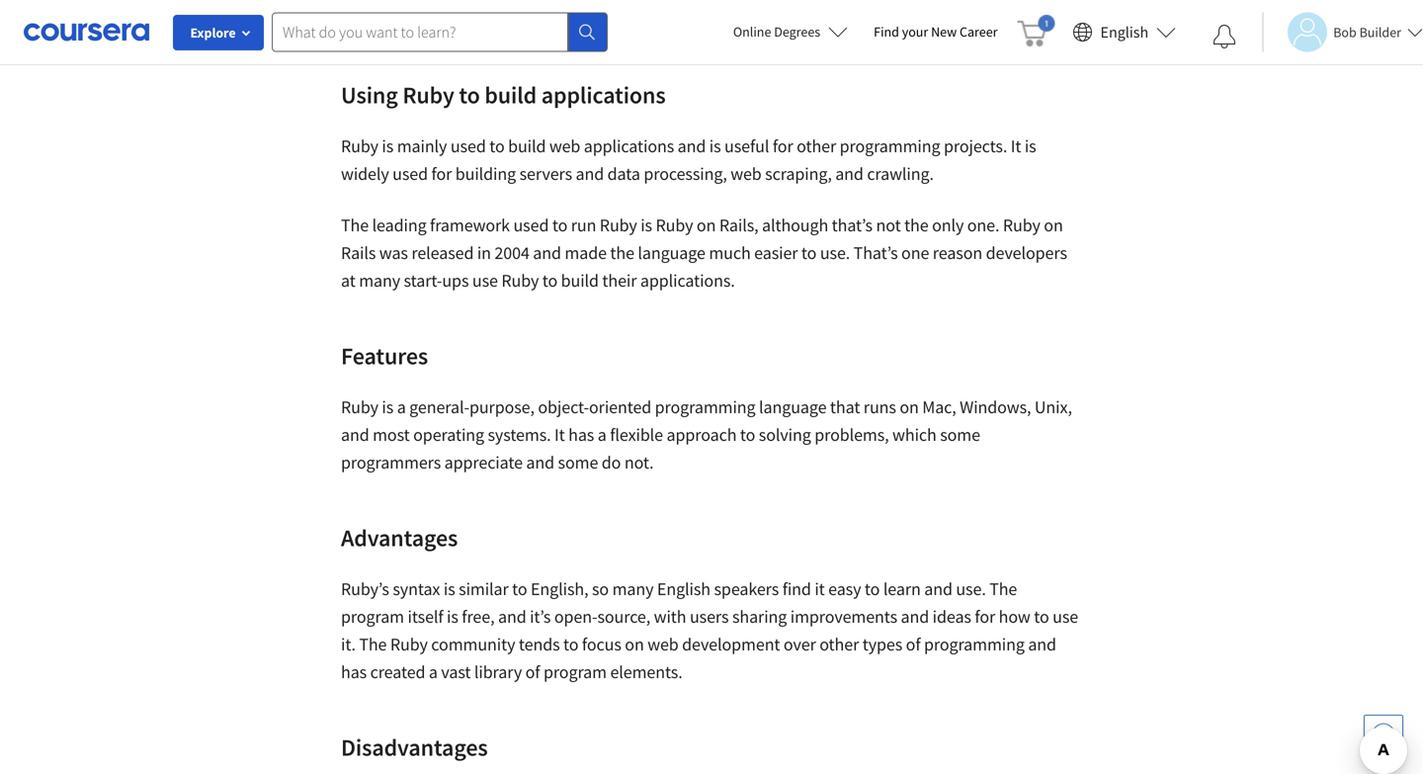 Task type: describe. For each thing, give the bounding box(es) containing it.
is left mainly
[[382, 135, 394, 157]]

elements.
[[611, 661, 683, 683]]

explore button
[[173, 15, 264, 50]]

and up processing, at the top of the page
[[678, 135, 706, 157]]

degrees
[[774, 23, 821, 41]]

and left data
[[576, 163, 604, 185]]

english button
[[1065, 0, 1185, 64]]

0 horizontal spatial a
[[397, 396, 406, 418]]

1 vertical spatial some
[[558, 451, 599, 474]]

it inside ruby is a general-purpose, object-oriented programming language that runs on mac, windows, unix, and most operating systems. it has a flexible approach to solving problems, which some programmers appreciate and some do not.
[[555, 424, 565, 446]]

mainly
[[397, 135, 447, 157]]

and up ideas
[[925, 578, 953, 600]]

their
[[603, 269, 637, 292]]

2004
[[495, 242, 530, 264]]

development
[[682, 633, 781, 656]]

and left most
[[341, 424, 369, 446]]

scraping,
[[765, 163, 832, 185]]

programmers
[[341, 451, 441, 474]]

builder
[[1360, 23, 1402, 41]]

bob builder button
[[1263, 12, 1424, 52]]

not.
[[625, 451, 654, 474]]

1 vertical spatial the
[[990, 578, 1018, 600]]

1 horizontal spatial some
[[941, 424, 981, 446]]

released
[[412, 242, 474, 264]]

ruby down processing, at the top of the page
[[656, 214, 694, 236]]

only
[[933, 214, 964, 236]]

easier
[[755, 242, 798, 264]]

coursera image
[[24, 16, 149, 48]]

programming inside 'ruby's syntax is similar to english, so many english speakers find it easy to learn and use. the program itself is free, and it's open-source, with users sharing improvements and ideas for how to use it. the ruby community tends to focus on web development over other types of programming and has created a vast library of program elements.'
[[924, 633, 1025, 656]]

features
[[341, 341, 428, 371]]

processing,
[[644, 163, 727, 185]]

is left useful
[[710, 135, 721, 157]]

created
[[370, 661, 426, 683]]

at
[[341, 269, 356, 292]]

2 horizontal spatial web
[[731, 163, 762, 185]]

rails
[[341, 242, 376, 264]]

itself
[[408, 606, 444, 628]]

online
[[734, 23, 772, 41]]

english,
[[531, 578, 589, 600]]

developers
[[986, 242, 1068, 264]]

is inside ruby is a general-purpose, object-oriented programming language that runs on mac, windows, unix, and most operating systems. it has a flexible approach to solving problems, which some programmers appreciate and some do not.
[[382, 396, 394, 418]]

bob builder
[[1334, 23, 1402, 41]]

library
[[475, 661, 522, 683]]

improvements
[[791, 606, 898, 628]]

disadvantages
[[341, 733, 493, 762]]

ruby up mainly
[[403, 80, 455, 110]]

how
[[999, 606, 1031, 628]]

has inside 'ruby's syntax is similar to english, so many english speakers find it easy to learn and use. the program itself is free, and it's open-source, with users sharing improvements and ideas for how to use it. the ruby community tends to focus on web development over other types of programming and has created a vast library of program elements.'
[[341, 661, 367, 683]]

help center image
[[1372, 723, 1396, 747]]

free,
[[462, 606, 495, 628]]

0 horizontal spatial for
[[432, 163, 452, 185]]

language inside the leading framework used to run ruby is ruby on rails, although that's not the only one. ruby on rails was released in 2004 and made the language much easier to use. that's one reason developers at many start-ups use ruby to build their applications.
[[638, 242, 706, 264]]

many inside 'ruby's syntax is similar to english, so many english speakers find it easy to learn and use. the program itself is free, and it's open-source, with users sharing improvements and ideas for how to use it. the ruby community tends to focus on web development over other types of programming and has created a vast library of program elements.'
[[613, 578, 654, 600]]

ruby down 2004
[[502, 269, 539, 292]]

servers
[[520, 163, 573, 185]]

is inside the leading framework used to run ruby is ruby on rails, although that's not the only one. ruby on rails was released in 2004 and made the language much easier to use. that's one reason developers at many start-ups use ruby to build their applications.
[[641, 214, 653, 236]]

applications inside ruby is mainly used to build web applications and is useful for other programming projects. it is widely used for building servers and data processing, web scraping, and crawling.
[[584, 135, 675, 157]]

bob
[[1334, 23, 1357, 41]]

ruby inside 'ruby's syntax is similar to english, so many english speakers find it easy to learn and use. the program itself is free, and it's open-source, with users sharing improvements and ideas for how to use it. the ruby community tends to focus on web development over other types of programming and has created a vast library of program elements.'
[[390, 633, 428, 656]]

0 vertical spatial the
[[905, 214, 929, 236]]

start-
[[404, 269, 442, 292]]

it
[[815, 578, 825, 600]]

is right syntax at the left of page
[[444, 578, 455, 600]]

0 vertical spatial program
[[341, 606, 404, 628]]

0 vertical spatial web
[[550, 135, 581, 157]]

it inside ruby is mainly used to build web applications and is useful for other programming projects. it is widely used for building servers and data processing, web scraping, and crawling.
[[1011, 135, 1022, 157]]

made
[[565, 242, 607, 264]]

on up developers
[[1044, 214, 1064, 236]]

reason
[[933, 242, 983, 264]]

applications.
[[641, 269, 735, 292]]

it.
[[341, 633, 356, 656]]

ruby is a general-purpose, object-oriented programming language that runs on mac, windows, unix, and most operating systems. it has a flexible approach to solving problems, which some programmers appreciate and some do not.
[[341, 396, 1073, 474]]

that
[[831, 396, 861, 418]]

advantages
[[341, 523, 458, 553]]

ruby inside ruby is a general-purpose, object-oriented programming language that runs on mac, windows, unix, and most operating systems. it has a flexible approach to solving problems, which some programmers appreciate and some do not.
[[341, 396, 379, 418]]

community
[[431, 633, 516, 656]]

learn
[[884, 578, 921, 600]]

find your new career link
[[864, 20, 1008, 44]]

although
[[762, 214, 829, 236]]

source,
[[598, 606, 651, 628]]

use. inside the leading framework used to run ruby is ruby on rails, although that's not the only one. ruby on rails was released in 2004 and made the language much easier to use. that's one reason developers at many start-ups use ruby to build their applications.
[[821, 242, 851, 264]]

to left run
[[553, 214, 568, 236]]

and down how
[[1029, 633, 1057, 656]]

on inside ruby is a general-purpose, object-oriented programming language that runs on mac, windows, unix, and most operating systems. it has a flexible approach to solving problems, which some programmers appreciate and some do not.
[[900, 396, 919, 418]]

0 vertical spatial for
[[773, 135, 794, 157]]

show notifications image
[[1213, 25, 1237, 48]]

that's
[[832, 214, 873, 236]]

framework
[[430, 214, 510, 236]]

to down what do you want to learn? text field
[[459, 80, 480, 110]]

flexible
[[610, 424, 663, 446]]

most
[[373, 424, 410, 446]]

problems,
[[815, 424, 889, 446]]

your
[[903, 23, 929, 41]]

windows,
[[960, 396, 1032, 418]]

do
[[602, 451, 621, 474]]

syntax
[[393, 578, 440, 600]]

was
[[379, 242, 408, 264]]

so
[[592, 578, 609, 600]]

to left the their
[[543, 269, 558, 292]]

programming inside ruby is a general-purpose, object-oriented programming language that runs on mac, windows, unix, and most operating systems. it has a flexible approach to solving problems, which some programmers appreciate and some do not.
[[655, 396, 756, 418]]

tends
[[519, 633, 560, 656]]

one
[[902, 242, 930, 264]]

2 vertical spatial the
[[359, 633, 387, 656]]

speakers
[[714, 578, 779, 600]]

appreciate
[[445, 451, 523, 474]]



Task type: locate. For each thing, give the bounding box(es) containing it.
shopping cart: 1 item image
[[1018, 15, 1056, 46]]

0 horizontal spatial web
[[550, 135, 581, 157]]

the up the their
[[611, 242, 635, 264]]

None search field
[[272, 12, 608, 52]]

of down "tends"
[[526, 661, 540, 683]]

ruby right run
[[600, 214, 638, 236]]

0 horizontal spatial some
[[558, 451, 599, 474]]

with
[[654, 606, 687, 628]]

english inside 'ruby's syntax is similar to english, so many english speakers find it easy to learn and use. the program itself is free, and it's open-source, with users sharing improvements and ideas for how to use it. the ruby community tends to focus on web development over other types of programming and has created a vast library of program elements.'
[[657, 578, 711, 600]]

0 vertical spatial of
[[906, 633, 921, 656]]

is up most
[[382, 396, 394, 418]]

2 vertical spatial a
[[429, 661, 438, 683]]

a
[[397, 396, 406, 418], [598, 424, 607, 446], [429, 661, 438, 683]]

it down object-
[[555, 424, 565, 446]]

0 vertical spatial build
[[485, 80, 537, 110]]

and down learn
[[901, 606, 930, 628]]

in
[[477, 242, 491, 264]]

2 horizontal spatial a
[[598, 424, 607, 446]]

build inside ruby is mainly used to build web applications and is useful for other programming projects. it is widely used for building servers and data processing, web scraping, and crawling.
[[508, 135, 546, 157]]

and
[[678, 135, 706, 157], [576, 163, 604, 185], [836, 163, 864, 185], [533, 242, 562, 264], [341, 424, 369, 446], [526, 451, 555, 474], [925, 578, 953, 600], [498, 606, 527, 628], [901, 606, 930, 628], [1029, 633, 1057, 656]]

2 vertical spatial build
[[561, 269, 599, 292]]

a up most
[[397, 396, 406, 418]]

projects.
[[944, 135, 1008, 157]]

1 vertical spatial a
[[598, 424, 607, 446]]

one.
[[968, 214, 1000, 236]]

0 vertical spatial english
[[1101, 22, 1149, 42]]

solving
[[759, 424, 812, 446]]

purpose,
[[470, 396, 535, 418]]

and right 2004
[[533, 242, 562, 264]]

programming up crawling.
[[840, 135, 941, 157]]

is left free,
[[447, 606, 459, 628]]

on up which
[[900, 396, 919, 418]]

ruby up created
[[390, 633, 428, 656]]

ruby
[[403, 80, 455, 110], [341, 135, 379, 157], [600, 214, 638, 236], [656, 214, 694, 236], [1004, 214, 1041, 236], [502, 269, 539, 292], [341, 396, 379, 418], [390, 633, 428, 656]]

2 vertical spatial programming
[[924, 633, 1025, 656]]

language up solving
[[759, 396, 827, 418]]

0 horizontal spatial many
[[359, 269, 401, 292]]

runs
[[864, 396, 897, 418]]

What do you want to learn? text field
[[272, 12, 569, 52]]

0 vertical spatial the
[[341, 214, 369, 236]]

1 horizontal spatial has
[[569, 424, 595, 446]]

0 vertical spatial use.
[[821, 242, 851, 264]]

0 vertical spatial other
[[797, 135, 837, 157]]

the up the one
[[905, 214, 929, 236]]

on
[[697, 214, 716, 236], [1044, 214, 1064, 236], [900, 396, 919, 418], [625, 633, 644, 656]]

language up applications.
[[638, 242, 706, 264]]

focus
[[582, 633, 622, 656]]

1 vertical spatial it
[[555, 424, 565, 446]]

has
[[569, 424, 595, 446], [341, 661, 367, 683]]

some down mac,
[[941, 424, 981, 446]]

1 vertical spatial language
[[759, 396, 827, 418]]

crawling.
[[867, 163, 934, 185]]

1 horizontal spatial english
[[1101, 22, 1149, 42]]

to left solving
[[741, 424, 756, 446]]

widely
[[341, 163, 389, 185]]

0 horizontal spatial has
[[341, 661, 367, 683]]

build down made
[[561, 269, 599, 292]]

mac,
[[923, 396, 957, 418]]

2 horizontal spatial for
[[975, 606, 996, 628]]

to up building
[[490, 135, 505, 157]]

0 vertical spatial has
[[569, 424, 595, 446]]

for inside 'ruby's syntax is similar to english, so many english speakers find it easy to learn and use. the program itself is free, and it's open-source, with users sharing improvements and ideas for how to use it. the ruby community tends to focus on web development over other types of programming and has created a vast library of program elements.'
[[975, 606, 996, 628]]

and left crawling.
[[836, 163, 864, 185]]

0 vertical spatial used
[[451, 135, 486, 157]]

0 vertical spatial use
[[473, 269, 498, 292]]

the leading framework used to run ruby is ruby on rails, although that's not the only one. ruby on rails was released in 2004 and made the language much easier to use. that's one reason developers at many start-ups use ruby to build their applications.
[[341, 214, 1068, 292]]

ruby is mainly used to build web applications and is useful for other programming projects. it is widely used for building servers and data processing, web scraping, and crawling.
[[341, 135, 1037, 185]]

0 horizontal spatial use.
[[821, 242, 851, 264]]

program down focus
[[544, 661, 607, 683]]

for
[[773, 135, 794, 157], [432, 163, 452, 185], [975, 606, 996, 628]]

to right the easy
[[865, 578, 880, 600]]

web down useful
[[731, 163, 762, 185]]

ruby's
[[341, 578, 389, 600]]

2 vertical spatial used
[[514, 214, 549, 236]]

to down although
[[802, 242, 817, 264]]

0 vertical spatial language
[[638, 242, 706, 264]]

for left how
[[975, 606, 996, 628]]

1 horizontal spatial web
[[648, 633, 679, 656]]

unix,
[[1035, 396, 1073, 418]]

object-
[[538, 396, 589, 418]]

the right it.
[[359, 633, 387, 656]]

program
[[341, 606, 404, 628], [544, 661, 607, 683]]

many up source, at the left bottom
[[613, 578, 654, 600]]

systems.
[[488, 424, 551, 446]]

use.
[[821, 242, 851, 264], [957, 578, 987, 600]]

0 horizontal spatial used
[[393, 163, 428, 185]]

programming inside ruby is mainly used to build web applications and is useful for other programming projects. it is widely used for building servers and data processing, web scraping, and crawling.
[[840, 135, 941, 157]]

a up do
[[598, 424, 607, 446]]

0 vertical spatial applications
[[542, 80, 666, 110]]

sharing
[[733, 606, 787, 628]]

online degrees button
[[718, 10, 864, 53]]

other
[[797, 135, 837, 157], [820, 633, 859, 656]]

1 horizontal spatial for
[[773, 135, 794, 157]]

1 vertical spatial for
[[432, 163, 452, 185]]

2 horizontal spatial used
[[514, 214, 549, 236]]

language inside ruby is a general-purpose, object-oriented programming language that runs on mac, windows, unix, and most operating systems. it has a flexible approach to solving problems, which some programmers appreciate and some do not.
[[759, 396, 827, 418]]

the inside the leading framework used to run ruby is ruby on rails, although that's not the only one. ruby on rails was released in 2004 and made the language much easier to use. that's one reason developers at many start-ups use ruby to build their applications.
[[341, 214, 369, 236]]

to right similar
[[512, 578, 528, 600]]

use down in
[[473, 269, 498, 292]]

open-
[[555, 606, 598, 628]]

english inside button
[[1101, 22, 1149, 42]]

english up 'with'
[[657, 578, 711, 600]]

users
[[690, 606, 729, 628]]

0 horizontal spatial it
[[555, 424, 565, 446]]

0 horizontal spatial program
[[341, 606, 404, 628]]

online degrees
[[734, 23, 821, 41]]

programming
[[840, 135, 941, 157], [655, 396, 756, 418], [924, 633, 1025, 656]]

is right run
[[641, 214, 653, 236]]

ruby's syntax is similar to english, so many english speakers find it easy to learn and use. the program itself is free, and it's open-source, with users sharing improvements and ideas for how to use it. the ruby community tends to focus on web development over other types of programming and has created a vast library of program elements.
[[341, 578, 1079, 683]]

use. down that's
[[821, 242, 851, 264]]

english right shopping cart: 1 item icon
[[1101, 22, 1149, 42]]

find
[[874, 23, 900, 41]]

0 horizontal spatial use
[[473, 269, 498, 292]]

1 vertical spatial of
[[526, 661, 540, 683]]

ruby inside ruby is mainly used to build web applications and is useful for other programming projects. it is widely used for building servers and data processing, web scraping, and crawling.
[[341, 135, 379, 157]]

is right projects.
[[1025, 135, 1037, 157]]

which
[[893, 424, 937, 446]]

to inside ruby is a general-purpose, object-oriented programming language that runs on mac, windows, unix, and most operating systems. it has a flexible approach to solving problems, which some programmers appreciate and some do not.
[[741, 424, 756, 446]]

has down it.
[[341, 661, 367, 683]]

1 horizontal spatial use.
[[957, 578, 987, 600]]

it right projects.
[[1011, 135, 1022, 157]]

many
[[359, 269, 401, 292], [613, 578, 654, 600]]

1 vertical spatial applications
[[584, 135, 675, 157]]

the up how
[[990, 578, 1018, 600]]

a inside 'ruby's syntax is similar to english, so many english speakers find it easy to learn and use. the program itself is free, and it's open-source, with users sharing improvements and ideas for how to use it. the ruby community tends to focus on web development over other types of programming and has created a vast library of program elements.'
[[429, 661, 438, 683]]

data
[[608, 163, 641, 185]]

0 vertical spatial many
[[359, 269, 401, 292]]

the up rails
[[341, 214, 369, 236]]

to right how
[[1035, 606, 1050, 628]]

for down mainly
[[432, 163, 452, 185]]

1 horizontal spatial use
[[1053, 606, 1079, 628]]

0 vertical spatial programming
[[840, 135, 941, 157]]

1 vertical spatial programming
[[655, 396, 756, 418]]

some left do
[[558, 451, 599, 474]]

use inside the leading framework used to run ruby is ruby on rails, although that's not the only one. ruby on rails was released in 2004 and made the language much easier to use. that's one reason developers at many start-ups use ruby to build their applications.
[[473, 269, 498, 292]]

use. up ideas
[[957, 578, 987, 600]]

easy
[[829, 578, 862, 600]]

0 horizontal spatial english
[[657, 578, 711, 600]]

using ruby to build applications
[[341, 80, 666, 110]]

used for mainly
[[451, 135, 486, 157]]

program down ruby's
[[341, 606, 404, 628]]

build inside the leading framework used to run ruby is ruby on rails, although that's not the only one. ruby on rails was released in 2004 and made the language much easier to use. that's one reason developers at many start-ups use ruby to build their applications.
[[561, 269, 599, 292]]

other inside 'ruby's syntax is similar to english, so many english speakers find it easy to learn and use. the program itself is free, and it's open-source, with users sharing improvements and ideas for how to use it. the ruby community tends to focus on web development over other types of programming and has created a vast library of program elements.'
[[820, 633, 859, 656]]

1 vertical spatial the
[[611, 242, 635, 264]]

ruby up developers
[[1004, 214, 1041, 236]]

1 horizontal spatial it
[[1011, 135, 1022, 157]]

other inside ruby is mainly used to build web applications and is useful for other programming projects. it is widely used for building servers and data processing, web scraping, and crawling.
[[797, 135, 837, 157]]

1 vertical spatial build
[[508, 135, 546, 157]]

to inside ruby is mainly used to build web applications and is useful for other programming projects. it is widely used for building servers and data processing, web scraping, and crawling.
[[490, 135, 505, 157]]

programming down ideas
[[924, 633, 1025, 656]]

new
[[932, 23, 957, 41]]

web up servers
[[550, 135, 581, 157]]

for up scraping,
[[773, 135, 794, 157]]

is
[[382, 135, 394, 157], [710, 135, 721, 157], [1025, 135, 1037, 157], [641, 214, 653, 236], [382, 396, 394, 418], [444, 578, 455, 600], [447, 606, 459, 628]]

general-
[[410, 396, 470, 418]]

1 horizontal spatial a
[[429, 661, 438, 683]]

1 horizontal spatial program
[[544, 661, 607, 683]]

career
[[960, 23, 998, 41]]

many inside the leading framework used to run ruby is ruby on rails, although that's not the only one. ruby on rails was released in 2004 and made the language much easier to use. that's one reason developers at many start-ups use ruby to build their applications.
[[359, 269, 401, 292]]

of right types
[[906, 633, 921, 656]]

1 vertical spatial used
[[393, 163, 428, 185]]

used up 2004
[[514, 214, 549, 236]]

2 vertical spatial web
[[648, 633, 679, 656]]

rails,
[[720, 214, 759, 236]]

1 horizontal spatial language
[[759, 396, 827, 418]]

a left 'vast' on the left
[[429, 661, 438, 683]]

0 horizontal spatial the
[[611, 242, 635, 264]]

much
[[709, 242, 751, 264]]

using
[[341, 80, 398, 110]]

some
[[941, 424, 981, 446], [558, 451, 599, 474]]

1 vertical spatial program
[[544, 661, 607, 683]]

web down 'with'
[[648, 633, 679, 656]]

it's
[[530, 606, 551, 628]]

ruby up widely
[[341, 135, 379, 157]]

1 vertical spatial english
[[657, 578, 711, 600]]

and left it's
[[498, 606, 527, 628]]

used inside the leading framework used to run ruby is ruby on rails, although that's not the only one. ruby on rails was released in 2004 and made the language much easier to use. that's one reason developers at many start-ups use ruby to build their applications.
[[514, 214, 549, 236]]

use inside 'ruby's syntax is similar to english, so many english speakers find it easy to learn and use. the program itself is free, and it's open-source, with users sharing improvements and ideas for how to use it. the ruby community tends to focus on web development over other types of programming and has created a vast library of program elements.'
[[1053, 606, 1079, 628]]

use. inside 'ruby's syntax is similar to english, so many english speakers find it easy to learn and use. the program itself is free, and it's open-source, with users sharing improvements and ideas for how to use it. the ruby community tends to focus on web development over other types of programming and has created a vast library of program elements.'
[[957, 578, 987, 600]]

build up servers
[[508, 135, 546, 157]]

other up scraping,
[[797, 135, 837, 157]]

approach
[[667, 424, 737, 446]]

has inside ruby is a general-purpose, object-oriented programming language that runs on mac, windows, unix, and most operating systems. it has a flexible approach to solving problems, which some programmers appreciate and some do not.
[[569, 424, 595, 446]]

1 vertical spatial many
[[613, 578, 654, 600]]

used down mainly
[[393, 163, 428, 185]]

programming up 'approach'
[[655, 396, 756, 418]]

the
[[905, 214, 929, 236], [611, 242, 635, 264]]

to down open- on the left of the page
[[564, 633, 579, 656]]

on down source, at the left bottom
[[625, 633, 644, 656]]

find
[[783, 578, 812, 600]]

use right how
[[1053, 606, 1079, 628]]

build up building
[[485, 80, 537, 110]]

ruby up most
[[341, 396, 379, 418]]

1 vertical spatial has
[[341, 661, 367, 683]]

on left rails,
[[697, 214, 716, 236]]

1 vertical spatial use
[[1053, 606, 1079, 628]]

1 horizontal spatial the
[[905, 214, 929, 236]]

0 horizontal spatial of
[[526, 661, 540, 683]]

to
[[459, 80, 480, 110], [490, 135, 505, 157], [553, 214, 568, 236], [802, 242, 817, 264], [543, 269, 558, 292], [741, 424, 756, 446], [512, 578, 528, 600], [865, 578, 880, 600], [1035, 606, 1050, 628], [564, 633, 579, 656]]

applications
[[542, 80, 666, 110], [584, 135, 675, 157]]

explore
[[190, 24, 236, 42]]

find your new career
[[874, 23, 998, 41]]

use
[[473, 269, 498, 292], [1053, 606, 1079, 628]]

leading
[[372, 214, 427, 236]]

web inside 'ruby's syntax is similar to english, so many english speakers find it easy to learn and use. the program itself is free, and it's open-source, with users sharing improvements and ideas for how to use it. the ruby community tends to focus on web development over other types of programming and has created a vast library of program elements.'
[[648, 633, 679, 656]]

similar
[[459, 578, 509, 600]]

has down object-
[[569, 424, 595, 446]]

used up building
[[451, 135, 486, 157]]

run
[[571, 214, 597, 236]]

over
[[784, 633, 816, 656]]

0 horizontal spatial language
[[638, 242, 706, 264]]

and inside the leading framework used to run ruby is ruby on rails, although that's not the only one. ruby on rails was released in 2004 and made the language much easier to use. that's one reason developers at many start-ups use ruby to build their applications.
[[533, 242, 562, 264]]

2 vertical spatial for
[[975, 606, 996, 628]]

operating
[[413, 424, 485, 446]]

1 horizontal spatial many
[[613, 578, 654, 600]]

0 vertical spatial a
[[397, 396, 406, 418]]

on inside 'ruby's syntax is similar to english, so many english speakers find it easy to learn and use. the program itself is free, and it's open-source, with users sharing improvements and ideas for how to use it. the ruby community tends to focus on web development over other types of programming and has created a vast library of program elements.'
[[625, 633, 644, 656]]

and down the "systems."
[[526, 451, 555, 474]]

1 vertical spatial web
[[731, 163, 762, 185]]

many down was
[[359, 269, 401, 292]]

1 vertical spatial use.
[[957, 578, 987, 600]]

useful
[[725, 135, 770, 157]]

that's
[[854, 242, 898, 264]]

vast
[[441, 661, 471, 683]]

1 vertical spatial other
[[820, 633, 859, 656]]

the
[[341, 214, 369, 236], [990, 578, 1018, 600], [359, 633, 387, 656]]

building
[[456, 163, 516, 185]]

1 horizontal spatial used
[[451, 135, 486, 157]]

0 vertical spatial some
[[941, 424, 981, 446]]

0 vertical spatial it
[[1011, 135, 1022, 157]]

it
[[1011, 135, 1022, 157], [555, 424, 565, 446]]

1 horizontal spatial of
[[906, 633, 921, 656]]

used for framework
[[514, 214, 549, 236]]

types
[[863, 633, 903, 656]]

other down the improvements
[[820, 633, 859, 656]]



Task type: vqa. For each thing, say whether or not it's contained in the screenshot.
top (
no



